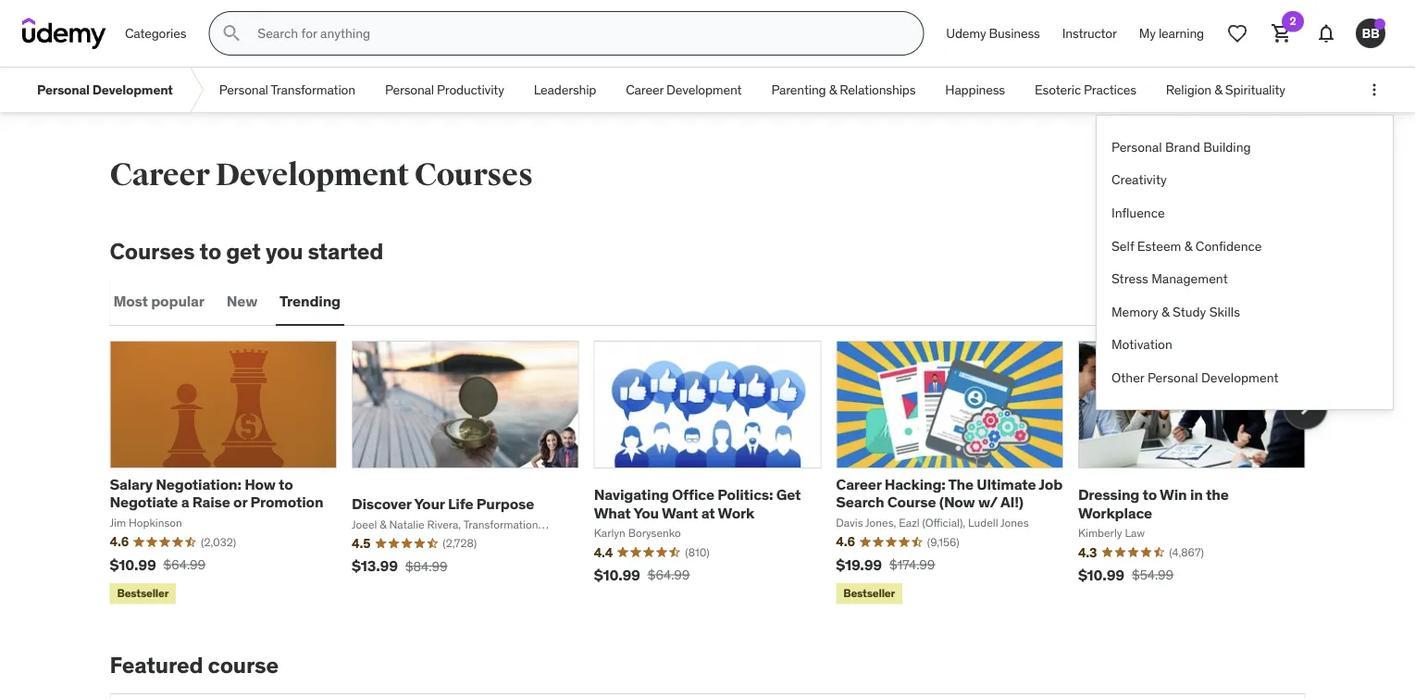 Task type: locate. For each thing, give the bounding box(es) containing it.
management
[[1152, 270, 1229, 287]]

& for study
[[1162, 303, 1170, 320]]

personal right arrow pointing to subcategory menu links image
[[219, 81, 268, 98]]

to
[[200, 237, 221, 265], [279, 475, 293, 494], [1143, 485, 1158, 504]]

udemy image
[[22, 18, 106, 49]]

1 horizontal spatial to
[[279, 475, 293, 494]]

your
[[414, 494, 445, 513]]

other personal development
[[1112, 369, 1279, 386]]

career right leadership
[[626, 81, 664, 98]]

& for spirituality
[[1215, 81, 1223, 98]]

courses to get you started
[[110, 237, 384, 265]]

dressing
[[1079, 485, 1140, 504]]

career development link
[[611, 68, 757, 112]]

self esteem & confidence
[[1112, 237, 1263, 254]]

instructor
[[1063, 25, 1118, 41]]

you
[[634, 503, 659, 522]]

discover your life purpose
[[352, 494, 535, 513]]

learning
[[1159, 25, 1205, 41]]

what
[[594, 503, 631, 522]]

udemy business link
[[936, 11, 1052, 56]]

brand
[[1166, 138, 1201, 155]]

courses up most popular
[[110, 237, 195, 265]]

navigating
[[594, 485, 669, 504]]

notifications image
[[1316, 22, 1338, 44]]

self
[[1112, 237, 1135, 254]]

& left study
[[1162, 303, 1170, 320]]

courses
[[415, 156, 533, 194], [110, 237, 195, 265]]

featured
[[110, 651, 203, 679]]

in
[[1191, 485, 1204, 504]]

& right religion
[[1215, 81, 1223, 98]]

submit search image
[[221, 22, 243, 44]]

personal for personal development
[[37, 81, 90, 98]]

&
[[829, 81, 837, 98], [1215, 81, 1223, 98], [1185, 237, 1193, 254], [1162, 303, 1170, 320]]

personal left productivity
[[385, 81, 434, 98]]

2 horizontal spatial to
[[1143, 485, 1158, 504]]

career hacking: the ultimate job search course (now w/ ai!)
[[836, 475, 1063, 512]]

0 horizontal spatial courses
[[110, 237, 195, 265]]

& right parenting
[[829, 81, 837, 98]]

dressing to win in the workplace link
[[1079, 485, 1229, 522]]

personal down udemy image
[[37, 81, 90, 98]]

career
[[626, 81, 664, 98], [110, 156, 210, 194], [836, 475, 882, 494]]

new button
[[223, 279, 261, 324]]

career for career development courses
[[110, 156, 210, 194]]

most
[[113, 292, 148, 311]]

motivation
[[1112, 336, 1173, 353]]

0 vertical spatial career
[[626, 81, 664, 98]]

2 vertical spatial career
[[836, 475, 882, 494]]

life
[[448, 494, 474, 513]]

1 vertical spatial courses
[[110, 237, 195, 265]]

leadership link
[[519, 68, 611, 112]]

trending button
[[276, 279, 344, 324]]

2 horizontal spatial career
[[836, 475, 882, 494]]

career hacking: the ultimate job search course (now w/ ai!) link
[[836, 475, 1063, 512]]

most popular button
[[110, 279, 208, 324]]

most popular
[[113, 292, 205, 311]]

stress
[[1112, 270, 1149, 287]]

1 vertical spatial career
[[110, 156, 210, 194]]

personal brand building
[[1112, 138, 1252, 155]]

1 horizontal spatial career
[[626, 81, 664, 98]]

next image
[[1291, 393, 1321, 422]]

to left win
[[1143, 485, 1158, 504]]

personal for personal brand building
[[1112, 138, 1163, 155]]

transformation
[[271, 81, 356, 98]]

personal up creativity
[[1112, 138, 1163, 155]]

dressing to win in the workplace
[[1079, 485, 1229, 522]]

new
[[227, 292, 258, 311]]

course
[[888, 493, 937, 512]]

productivity
[[437, 81, 504, 98]]

motivation link
[[1112, 328, 1379, 361]]

salary negotiation: how to negotiate a raise or promotion
[[110, 475, 323, 512]]

career down arrow pointing to subcategory menu links image
[[110, 156, 210, 194]]

creativity link
[[1112, 164, 1379, 196]]

religion & spirituality link
[[1152, 68, 1301, 112]]

development for career development
[[667, 81, 742, 98]]

started
[[308, 237, 384, 265]]

workplace
[[1079, 503, 1153, 522]]

to for courses
[[200, 237, 221, 265]]

influence link
[[1112, 196, 1379, 229]]

career left course
[[836, 475, 882, 494]]

0 horizontal spatial to
[[200, 237, 221, 265]]

confidence
[[1196, 237, 1263, 254]]

building
[[1204, 138, 1252, 155]]

parenting & relationships link
[[757, 68, 931, 112]]

0 horizontal spatial career
[[110, 156, 210, 194]]

instructor link
[[1052, 11, 1129, 56]]

discover your life purpose link
[[352, 494, 535, 513]]

1 horizontal spatial courses
[[415, 156, 533, 194]]

my learning
[[1140, 25, 1205, 41]]

to inside dressing to win in the workplace
[[1143, 485, 1158, 504]]

a
[[181, 493, 189, 512]]

categories
[[125, 25, 186, 41]]

esteem
[[1138, 237, 1182, 254]]

memory & study skills link
[[1112, 295, 1379, 328]]

memory & study skills
[[1112, 303, 1241, 320]]

arrow pointing to subcategory menu links image
[[188, 68, 204, 112]]

personal for personal transformation
[[219, 81, 268, 98]]

& right esteem
[[1185, 237, 1193, 254]]

to right how on the left bottom of the page
[[279, 475, 293, 494]]

0 vertical spatial courses
[[415, 156, 533, 194]]

personal for personal productivity
[[385, 81, 434, 98]]

negotiate
[[110, 493, 178, 512]]

development
[[92, 81, 173, 98], [667, 81, 742, 98], [215, 156, 409, 194], [1202, 369, 1279, 386]]

courses down productivity
[[415, 156, 533, 194]]

career inside the career hacking: the ultimate job search course (now w/ ai!)
[[836, 475, 882, 494]]

stress management link
[[1112, 262, 1379, 295]]

navigating office politics: get what you want at work link
[[594, 485, 801, 522]]

to inside salary negotiation: how to negotiate a raise or promotion
[[279, 475, 293, 494]]

search
[[836, 493, 885, 512]]

personal transformation
[[219, 81, 356, 98]]

to left get at the top left of the page
[[200, 237, 221, 265]]

other
[[1112, 369, 1145, 386]]

at
[[702, 503, 715, 522]]

personal development
[[37, 81, 173, 98]]



Task type: describe. For each thing, give the bounding box(es) containing it.
business
[[990, 25, 1041, 41]]

my
[[1140, 25, 1156, 41]]

career for career development
[[626, 81, 664, 98]]

trending
[[280, 292, 341, 311]]

religion
[[1167, 81, 1212, 98]]

my learning link
[[1129, 11, 1216, 56]]

esoteric practices
[[1035, 81, 1137, 98]]

w/
[[979, 493, 998, 512]]

career development courses
[[110, 156, 533, 194]]

practices
[[1084, 81, 1137, 98]]

raise
[[192, 493, 230, 512]]

udemy business
[[947, 25, 1041, 41]]

or
[[233, 493, 247, 512]]

ultimate
[[977, 475, 1037, 494]]

personal brand building link
[[1112, 131, 1379, 164]]

leadership
[[534, 81, 597, 98]]

ai!)
[[1001, 493, 1024, 512]]

navigating office politics: get what you want at work
[[594, 485, 801, 522]]

you have alerts image
[[1375, 19, 1386, 30]]

religion & spirituality
[[1167, 81, 1286, 98]]

featured course
[[110, 651, 279, 679]]

bb link
[[1349, 11, 1394, 56]]

you
[[266, 237, 303, 265]]

influence
[[1112, 204, 1165, 221]]

development for career development courses
[[215, 156, 409, 194]]

politics:
[[718, 485, 774, 504]]

personal development link
[[22, 68, 188, 112]]

study
[[1173, 303, 1207, 320]]

want
[[662, 503, 699, 522]]

to for dressing
[[1143, 485, 1158, 504]]

hacking:
[[885, 475, 946, 494]]

other personal development link
[[1112, 361, 1379, 394]]

get
[[226, 237, 261, 265]]

skills
[[1210, 303, 1241, 320]]

esoteric
[[1035, 81, 1082, 98]]

purpose
[[477, 494, 535, 513]]

happiness
[[946, 81, 1006, 98]]

discover
[[352, 494, 412, 513]]

development for personal development
[[92, 81, 173, 98]]

salary negotiation: how to negotiate a raise or promotion link
[[110, 475, 323, 512]]

bb
[[1363, 25, 1380, 41]]

Search for anything text field
[[254, 18, 901, 49]]

career for career hacking: the ultimate job search course (now w/ ai!)
[[836, 475, 882, 494]]

personal transformation link
[[204, 68, 370, 112]]

udemy
[[947, 25, 987, 41]]

career development
[[626, 81, 742, 98]]

carousel element
[[110, 341, 1328, 608]]

the
[[1207, 485, 1229, 504]]

parenting & relationships
[[772, 81, 916, 98]]

office
[[672, 485, 715, 504]]

more subcategory menu links image
[[1366, 81, 1384, 99]]

shopping cart with 2 items image
[[1271, 22, 1294, 44]]

job
[[1039, 475, 1063, 494]]

memory
[[1112, 303, 1159, 320]]

personal right other
[[1148, 369, 1199, 386]]

promotion
[[251, 493, 323, 512]]

self esteem & confidence link
[[1112, 229, 1379, 262]]

popular
[[151, 292, 205, 311]]

personal productivity
[[385, 81, 504, 98]]

wishlist image
[[1227, 22, 1249, 44]]

spirituality
[[1226, 81, 1286, 98]]

how
[[245, 475, 276, 494]]

salary
[[110, 475, 153, 494]]

personal productivity link
[[370, 68, 519, 112]]

& for relationships
[[829, 81, 837, 98]]

work
[[718, 503, 755, 522]]

2 link
[[1260, 11, 1305, 56]]

negotiation:
[[156, 475, 241, 494]]

2
[[1290, 14, 1297, 28]]

esoteric practices link
[[1020, 68, 1152, 112]]

win
[[1160, 485, 1188, 504]]

(now
[[940, 493, 976, 512]]

stress management
[[1112, 270, 1229, 287]]

parenting
[[772, 81, 826, 98]]



Task type: vqa. For each thing, say whether or not it's contained in the screenshot.
Study
yes



